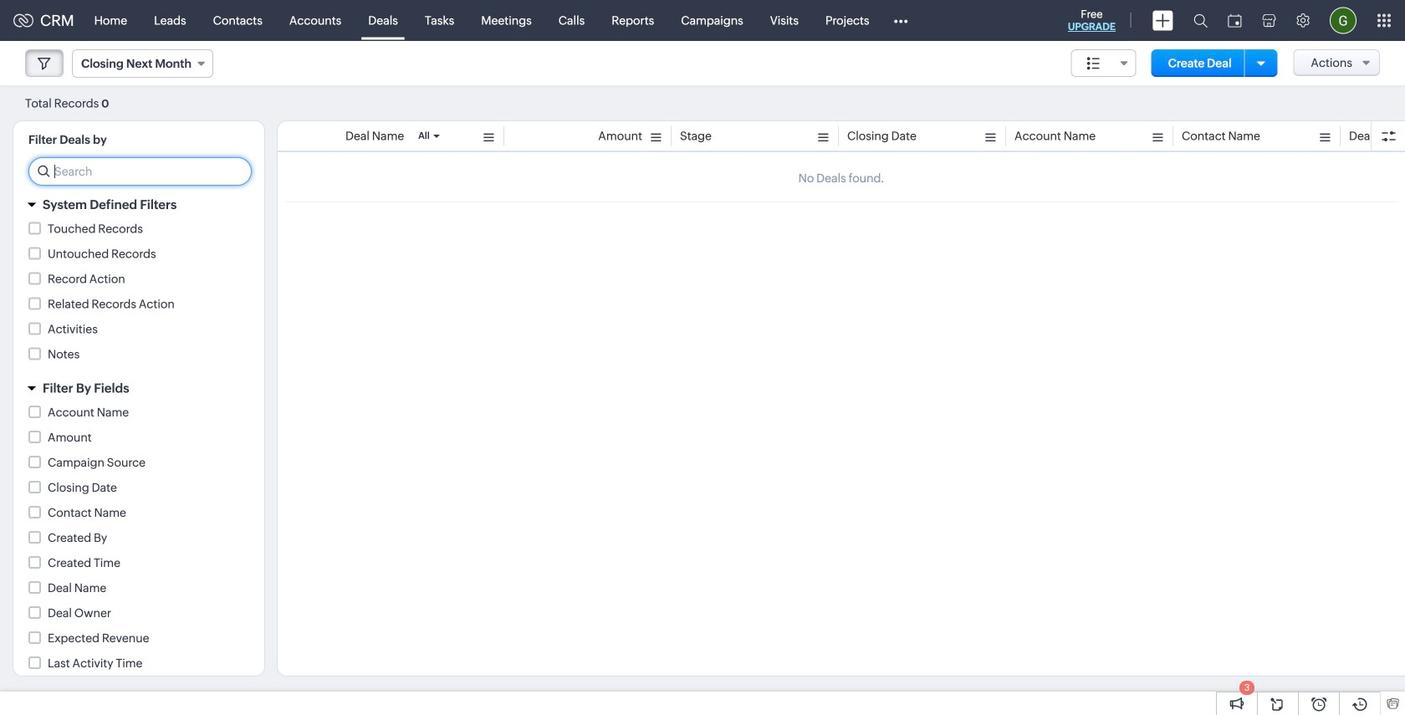 Task type: locate. For each thing, give the bounding box(es) containing it.
size image
[[1088, 56, 1101, 71]]

calendar image
[[1228, 14, 1243, 27]]

create menu element
[[1143, 0, 1184, 41]]

create menu image
[[1153, 10, 1174, 31]]

None field
[[72, 49, 213, 78], [1072, 49, 1137, 77], [72, 49, 213, 78]]



Task type: vqa. For each thing, say whether or not it's contained in the screenshot.
Search icon
yes



Task type: describe. For each thing, give the bounding box(es) containing it.
search element
[[1184, 0, 1218, 41]]

profile image
[[1330, 7, 1357, 34]]

Other Modules field
[[883, 7, 919, 34]]

logo image
[[13, 14, 33, 27]]

search image
[[1194, 13, 1208, 28]]

none field 'size'
[[1072, 49, 1137, 77]]

Search text field
[[29, 158, 251, 185]]

profile element
[[1320, 0, 1367, 41]]



